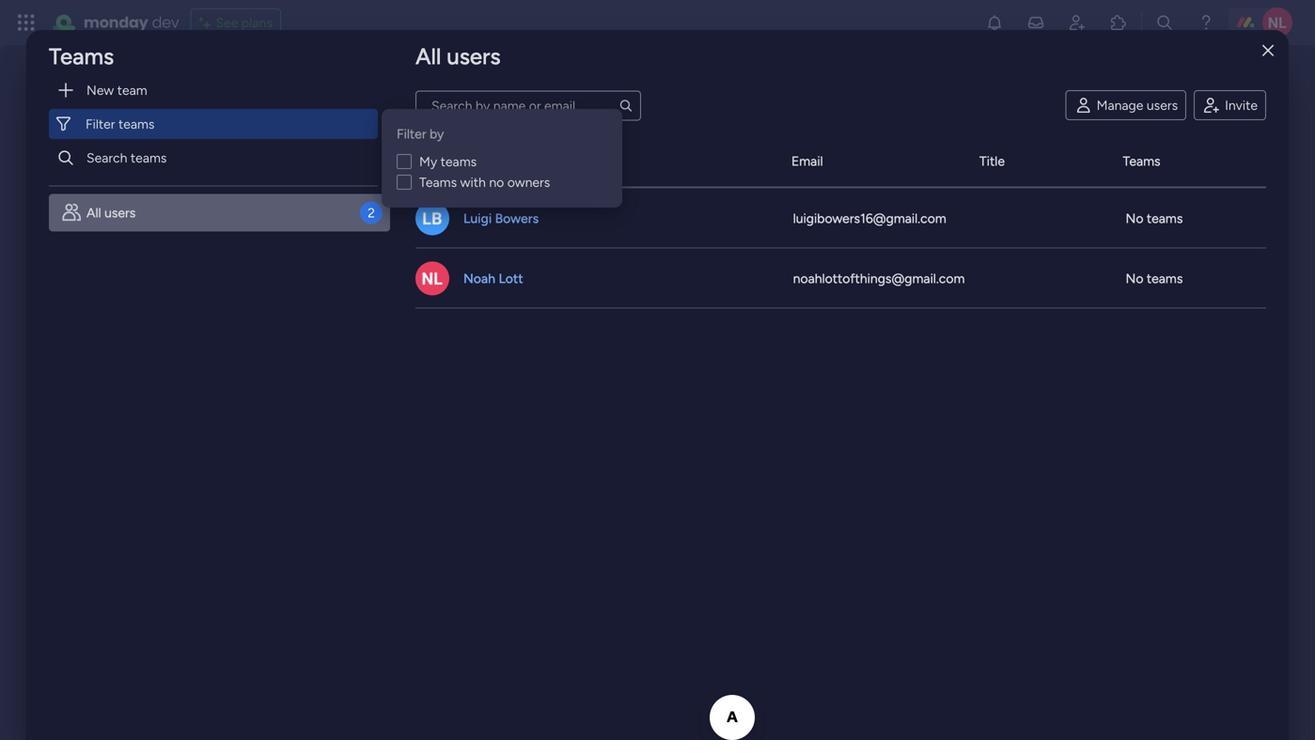 Task type: locate. For each thing, give the bounding box(es) containing it.
users down "search teams"
[[104, 205, 136, 221]]

noah lott link
[[461, 269, 526, 288]]

with margin right image
[[56, 149, 75, 167]]

1 vertical spatial no teams
[[1126, 271, 1183, 287]]

filter down the new
[[86, 116, 115, 132]]

by
[[430, 126, 444, 142]]

1 horizontal spatial users
[[447, 43, 501, 70]]

0 vertical spatial users
[[447, 43, 501, 70]]

1 vertical spatial all users
[[86, 205, 136, 221]]

row containing name
[[416, 136, 1267, 189]]

0 vertical spatial all
[[416, 43, 441, 70]]

filter for filter teams
[[86, 116, 115, 132]]

no for noahlottofthings@gmail.com
[[1126, 271, 1144, 287]]

all users down search
[[86, 205, 136, 221]]

users inside button
[[1147, 97, 1178, 113]]

see
[[216, 15, 238, 31]]

1 vertical spatial all
[[86, 205, 101, 221]]

new
[[86, 82, 114, 98]]

teams
[[49, 43, 114, 70], [1123, 153, 1161, 169], [419, 174, 457, 190]]

3 row from the top
[[416, 249, 1267, 309]]

row down luigibowers16@gmail.com
[[416, 249, 1267, 309]]

luigi bowers image
[[416, 202, 449, 236]]

luigi
[[464, 211, 492, 227]]

2 row from the top
[[416, 189, 1267, 249]]

all down search
[[86, 205, 101, 221]]

my teams
[[419, 154, 477, 170]]

0 vertical spatial teams
[[49, 43, 114, 70]]

row up luigibowers16@gmail.com
[[416, 136, 1267, 189]]

1 vertical spatial users
[[1147, 97, 1178, 113]]

with margin right image
[[56, 81, 75, 100]]

noahlottofthings@gmail.com
[[793, 271, 965, 287]]

select product image
[[17, 13, 36, 32]]

all
[[416, 43, 441, 70], [86, 205, 101, 221]]

no
[[1126, 211, 1144, 227], [1126, 271, 1144, 287]]

filter teams button
[[49, 109, 378, 139]]

Search by name or email search field
[[416, 91, 641, 121]]

owners
[[507, 174, 550, 190]]

filter
[[86, 116, 115, 132], [397, 126, 426, 142]]

1 horizontal spatial all
[[416, 43, 441, 70]]

1 horizontal spatial teams
[[419, 174, 457, 190]]

2
[[368, 205, 375, 221]]

monday
[[84, 12, 148, 33]]

all users
[[416, 43, 501, 70], [86, 205, 136, 221]]

no teams
[[1126, 211, 1183, 227], [1126, 271, 1183, 287]]

2 vertical spatial users
[[104, 205, 136, 221]]

teams up with margin right icon
[[49, 43, 114, 70]]

search teams button
[[49, 143, 378, 173]]

1 horizontal spatial filter
[[397, 126, 426, 142]]

2 no teams from the top
[[1126, 271, 1183, 287]]

row containing luigi bowers
[[416, 189, 1267, 249]]

teams down manage users
[[1123, 153, 1161, 169]]

noah lott
[[464, 271, 523, 287]]

inbox image
[[1027, 13, 1046, 32]]

0 vertical spatial all users
[[416, 43, 501, 70]]

1 no teams from the top
[[1126, 211, 1183, 227]]

apps image
[[1110, 13, 1128, 32]]

teams
[[118, 116, 155, 132], [131, 150, 167, 166], [441, 154, 477, 170], [1147, 211, 1183, 227], [1147, 271, 1183, 287]]

my
[[419, 154, 437, 170]]

noah lott image
[[416, 262, 449, 296]]

0 vertical spatial no teams
[[1126, 211, 1183, 227]]

row down the "email"
[[416, 189, 1267, 249]]

2 horizontal spatial teams
[[1123, 153, 1161, 169]]

new team
[[86, 82, 147, 98]]

all users up by
[[416, 43, 501, 70]]

2 horizontal spatial users
[[1147, 97, 1178, 113]]

0 vertical spatial no
[[1126, 211, 1144, 227]]

filter by
[[397, 126, 444, 142]]

filter inside dropdown button
[[86, 116, 115, 132]]

None search field
[[416, 91, 641, 121]]

users up search by name or email search box
[[447, 43, 501, 70]]

all up filter by
[[416, 43, 441, 70]]

1 row from the top
[[416, 136, 1267, 189]]

0 horizontal spatial teams
[[49, 43, 114, 70]]

teams inside button
[[131, 150, 167, 166]]

filter left by
[[397, 126, 426, 142]]

users
[[447, 43, 501, 70], [1147, 97, 1178, 113], [104, 205, 136, 221]]

2 no from the top
[[1126, 271, 1144, 287]]

teams with no owners
[[419, 174, 550, 190]]

notifications image
[[985, 13, 1004, 32]]

team
[[117, 82, 147, 98]]

row group
[[416, 189, 1267, 309]]

1 no from the top
[[1126, 211, 1144, 227]]

1 vertical spatial teams
[[1123, 153, 1161, 169]]

row
[[416, 136, 1267, 189], [416, 189, 1267, 249], [416, 249, 1267, 309]]

1 vertical spatial no
[[1126, 271, 1144, 287]]

grid containing name
[[416, 136, 1267, 738]]

users right 'manage' at right
[[1147, 97, 1178, 113]]

lott
[[499, 271, 523, 287]]

bowers
[[495, 211, 539, 227]]

teams down my
[[419, 174, 457, 190]]

search everything image
[[1156, 13, 1174, 32]]

grid
[[416, 136, 1267, 738]]

0 horizontal spatial filter
[[86, 116, 115, 132]]

0 horizontal spatial all users
[[86, 205, 136, 221]]



Task type: vqa. For each thing, say whether or not it's contained in the screenshot.
the rightmost All
yes



Task type: describe. For each thing, give the bounding box(es) containing it.
email
[[792, 153, 823, 169]]

invite members image
[[1068, 13, 1087, 32]]

noah
[[464, 271, 496, 287]]

filter for filter by
[[397, 126, 426, 142]]

help image
[[1197, 13, 1216, 32]]

no for luigibowers16@gmail.com
[[1126, 211, 1144, 227]]

see plans
[[216, 15, 273, 31]]

row containing noah lott
[[416, 249, 1267, 309]]

row group containing luigi bowers
[[416, 189, 1267, 309]]

close image
[[1263, 44, 1274, 58]]

no
[[489, 174, 504, 190]]

manage users
[[1097, 97, 1178, 113]]

search
[[86, 150, 127, 166]]

teams inside dropdown button
[[118, 116, 155, 132]]

luigi bowers link
[[461, 209, 542, 228]]

search teams
[[86, 150, 167, 166]]

plans
[[241, 15, 273, 31]]

manage
[[1097, 97, 1144, 113]]

0 horizontal spatial users
[[104, 205, 136, 221]]

search image
[[619, 98, 634, 113]]

1 horizontal spatial all users
[[416, 43, 501, 70]]

no teams for luigibowers16@gmail.com
[[1126, 211, 1183, 227]]

new team button
[[49, 75, 378, 105]]

monday dev
[[84, 12, 179, 33]]

dev
[[152, 12, 179, 33]]

title
[[980, 153, 1005, 169]]

with
[[460, 174, 486, 190]]

2 vertical spatial teams
[[419, 174, 457, 190]]

luigibowers16@gmail.com
[[793, 211, 947, 227]]

teams inside "row"
[[1123, 153, 1161, 169]]

see plans button
[[190, 8, 281, 37]]

filter teams
[[86, 116, 155, 132]]

luigi bowers
[[464, 211, 539, 227]]

manage users button
[[1066, 90, 1187, 120]]

invite
[[1225, 97, 1258, 113]]

invite button
[[1194, 90, 1267, 120]]

no teams for noahlottofthings@gmail.com
[[1126, 271, 1183, 287]]

name
[[434, 153, 470, 169]]

noah lott image
[[1263, 8, 1293, 38]]

0 horizontal spatial all
[[86, 205, 101, 221]]



